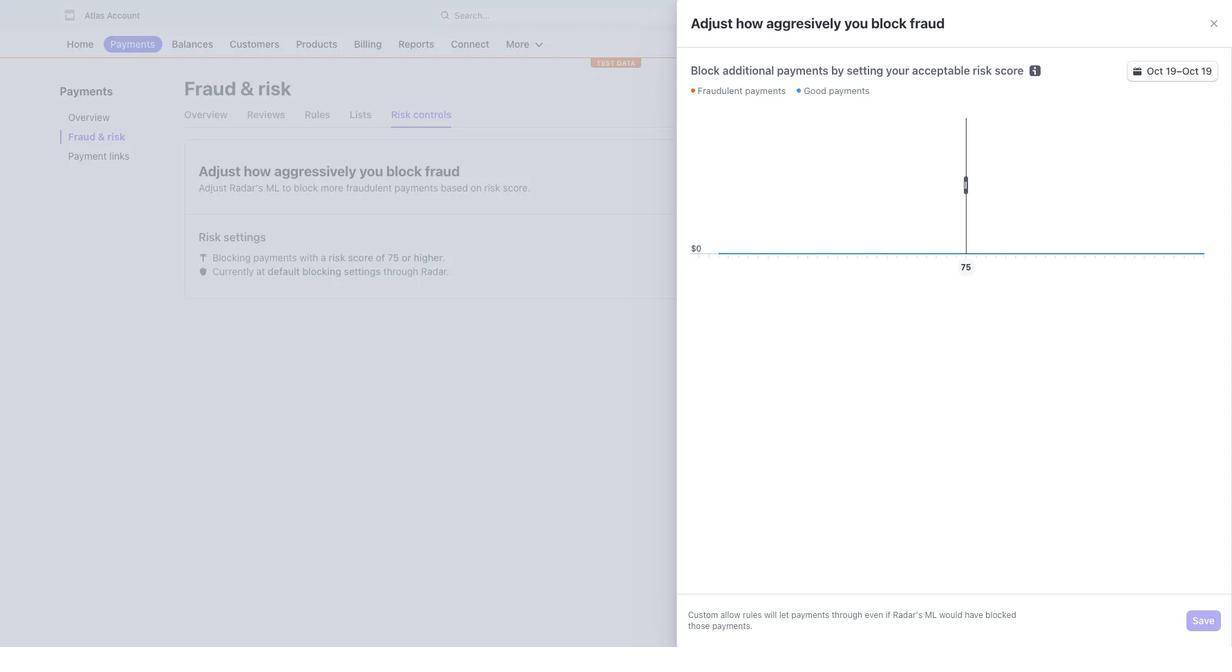 Task type: locate. For each thing, give the bounding box(es) containing it.
more
[[956, 167, 979, 178], [321, 182, 344, 194]]

1 vertical spatial adjust
[[199, 163, 241, 179]]

0 horizontal spatial how
[[244, 163, 271, 179]]

1 vertical spatial score
[[348, 252, 374, 263]]

setting
[[847, 64, 884, 77]]

2 vertical spatial block
[[294, 182, 318, 194]]

0 vertical spatial score
[[995, 64, 1025, 77]]

fraud inside adjust how aggressively you block fraud adjust radar's ml to block more fraudulent payments based on risk score.
[[425, 163, 460, 179]]

have
[[965, 610, 984, 620]]

0 vertical spatial ml
[[266, 182, 280, 194]]

payments
[[777, 64, 829, 77], [746, 85, 786, 96], [829, 85, 870, 96], [982, 167, 1028, 178], [395, 182, 438, 194], [254, 252, 297, 263], [792, 610, 830, 620]]

oct 19 – oct 19
[[1147, 65, 1213, 77]]

0 horizontal spatial more
[[321, 182, 344, 194]]

0 vertical spatial how
[[736, 15, 764, 31]]

ml left would
[[926, 610, 938, 620]]

through inside custom allow rules will let payments through even if radar's ml would have blocked those payments.
[[832, 610, 863, 620]]

aggressively
[[274, 163, 357, 179]]

through down the or
[[384, 266, 419, 277]]

score inside "blocking payments with a risk score of 75 or higher . currently at default blocking settings through radar."
[[348, 252, 374, 263]]

0 horizontal spatial block
[[294, 182, 318, 194]]

0 horizontal spatial fraud
[[425, 163, 460, 179]]

of
[[376, 252, 385, 263]]

settings up "blocking"
[[224, 231, 266, 243]]

blocked
[[986, 610, 1017, 620]]

payments up good
[[777, 64, 829, 77]]

allow
[[721, 610, 741, 620]]

radar's
[[230, 182, 263, 194], [894, 610, 923, 620]]

good payments
[[804, 85, 870, 96]]

test data
[[597, 59, 636, 67]]

svg image
[[1134, 67, 1142, 75]]

payments inside "blocking payments with a risk score of 75 or higher . currently at default blocking settings through radar."
[[254, 252, 297, 263]]

fraudulent
[[346, 182, 392, 194]]

adjust for adjust how aggresively you block fraud
[[691, 15, 733, 31]]

score right acceptable
[[995, 64, 1025, 77]]

block additional payments by setting your acceptable risk score
[[691, 64, 1025, 77]]

1 horizontal spatial radar's
[[894, 610, 923, 620]]

fraud & risk
[[184, 77, 291, 100]]

1 vertical spatial settings
[[344, 266, 381, 277]]

0 horizontal spatial oct
[[1147, 65, 1164, 77]]

risk right the on
[[485, 182, 501, 194]]

payments up default
[[254, 252, 297, 263]]

fraud for adjust how aggressively you block fraud adjust radar's ml to block more fraudulent payments based on risk score.
[[425, 163, 460, 179]]

adjust
[[691, 15, 733, 31], [199, 163, 241, 179], [199, 182, 227, 194]]

1 vertical spatial you
[[360, 163, 383, 179]]

you inside adjust how aggressively you block fraud adjust radar's ml to block more fraudulent payments based on risk score.
[[360, 163, 383, 179]]

through left even
[[832, 610, 863, 620]]

0 horizontal spatial ml
[[266, 182, 280, 194]]

0 vertical spatial adjust
[[691, 15, 733, 31]]

how up additional on the top right of the page
[[736, 15, 764, 31]]

let
[[780, 610, 790, 620]]

19 right svg icon
[[1167, 65, 1177, 77]]

1 horizontal spatial how
[[736, 15, 764, 31]]

more inside adjust how aggressively you block fraud adjust radar's ml to block more fraudulent payments based on risk score.
[[321, 182, 344, 194]]

1 horizontal spatial more
[[956, 167, 979, 178]]

how left the aggressively on the top of the page
[[244, 163, 271, 179]]

score
[[995, 64, 1025, 77], [348, 252, 374, 263]]

0 horizontal spatial 75
[[388, 252, 399, 263]]

allow more payments button
[[922, 163, 1033, 183]]

block for aggresively
[[872, 15, 907, 31]]

you
[[845, 15, 869, 31], [360, 163, 383, 179]]

0 vertical spatial settings
[[224, 231, 266, 243]]

oct
[[1147, 65, 1164, 77], [1183, 65, 1200, 77]]

payments right let
[[792, 610, 830, 620]]

risk inside "blocking payments with a risk score of 75 or higher . currently at default blocking settings through radar."
[[329, 252, 346, 263]]

0 vertical spatial radar's
[[230, 182, 263, 194]]

1 horizontal spatial through
[[832, 610, 863, 620]]

adjust how aggressively you block fraud adjust radar's ml to block more fraudulent payments based on risk score.
[[199, 163, 531, 194]]

19 right the –
[[1202, 65, 1213, 77]]

1 vertical spatial block
[[387, 163, 422, 179]]

payments down the block additional payments by setting your acceptable risk score
[[829, 85, 870, 96]]

0 horizontal spatial you
[[360, 163, 383, 179]]

how for aggresively
[[736, 15, 764, 31]]

payments left based on the top left
[[395, 182, 438, 194]]

1 vertical spatial more
[[321, 182, 344, 194]]

settings
[[224, 231, 266, 243], [344, 266, 381, 277]]

more down the aggressively on the top of the page
[[321, 182, 344, 194]]

0 vertical spatial you
[[845, 15, 869, 31]]

with
[[300, 252, 318, 263]]

those
[[688, 621, 710, 631]]

fraud
[[910, 15, 945, 31], [425, 163, 460, 179]]

2 vertical spatial adjust
[[199, 182, 227, 194]]

0 vertical spatial through
[[384, 266, 419, 277]]

block down the aggressively on the top of the page
[[294, 182, 318, 194]]

score.
[[503, 182, 531, 194]]

1 horizontal spatial 75
[[961, 262, 972, 272]]

block up fraudulent
[[387, 163, 422, 179]]

1 horizontal spatial you
[[845, 15, 869, 31]]

1 horizontal spatial 19
[[1202, 65, 1213, 77]]

risk right a
[[329, 252, 346, 263]]

risk
[[199, 231, 221, 243]]

custom allow rules will let payments through even if radar's ml would have blocked those payments.
[[688, 610, 1017, 631]]

1 vertical spatial radar's
[[894, 610, 923, 620]]

adjust for adjust how aggressively you block fraud adjust radar's ml to block more fraudulent payments based on risk score.
[[199, 163, 241, 179]]

payments right allow
[[982, 167, 1028, 178]]

1 horizontal spatial settings
[[344, 266, 381, 277]]

payments inside adjust how aggressively you block fraud adjust radar's ml to block more fraudulent payments based on risk score.
[[395, 182, 438, 194]]

ml left to
[[266, 182, 280, 194]]

0 horizontal spatial radar's
[[230, 182, 263, 194]]

1 19 from the left
[[1167, 65, 1177, 77]]

adjust how aggresively you block fraud
[[691, 15, 945, 31]]

allow more payments
[[928, 167, 1028, 178]]

block up the 'your'
[[872, 15, 907, 31]]

settings down of
[[344, 266, 381, 277]]

1 horizontal spatial oct
[[1183, 65, 1200, 77]]

1 vertical spatial through
[[832, 610, 863, 620]]

risk right &
[[258, 77, 291, 100]]

through
[[384, 266, 419, 277], [832, 610, 863, 620]]

fraud up acceptable
[[910, 15, 945, 31]]

0 horizontal spatial 19
[[1167, 65, 1177, 77]]

0 horizontal spatial through
[[384, 266, 419, 277]]

settings inside "blocking payments with a risk score of 75 or higher . currently at default blocking settings through radar."
[[344, 266, 381, 277]]

you up the block additional payments by setting your acceptable risk score
[[845, 15, 869, 31]]

fraud up based on the top left
[[425, 163, 460, 179]]

would
[[940, 610, 963, 620]]

1 vertical spatial ml
[[926, 610, 938, 620]]

blocking
[[213, 252, 251, 263]]

you for aggresively
[[845, 15, 869, 31]]

0 vertical spatial fraud
[[910, 15, 945, 31]]

you up fraudulent
[[360, 163, 383, 179]]

1 vertical spatial fraud
[[425, 163, 460, 179]]

default
[[268, 266, 300, 277]]

how
[[736, 15, 764, 31], [244, 163, 271, 179]]

75
[[388, 252, 399, 263], [961, 262, 972, 272]]

score left of
[[348, 252, 374, 263]]

19
[[1167, 65, 1177, 77], [1202, 65, 1213, 77]]

1 horizontal spatial fraud
[[910, 15, 945, 31]]

more right allow
[[956, 167, 979, 178]]

0 horizontal spatial score
[[348, 252, 374, 263]]

block
[[691, 64, 720, 77]]

radar's right "if" in the bottom right of the page
[[894, 610, 923, 620]]

blocking payments with a risk score of 75 or higher . currently at default blocking settings through radar.
[[213, 252, 450, 277]]

1 vertical spatial how
[[244, 163, 271, 179]]

fraud
[[184, 77, 236, 100]]

risk inside adjust how aggressively you block fraud adjust radar's ml to block more fraudulent payments based on risk score.
[[485, 182, 501, 194]]

1 horizontal spatial block
[[387, 163, 422, 179]]

radar's left to
[[230, 182, 263, 194]]

risk
[[973, 64, 993, 77], [258, 77, 291, 100], [485, 182, 501, 194], [329, 252, 346, 263]]

additional
[[723, 64, 775, 77]]

1 horizontal spatial ml
[[926, 610, 938, 620]]

0 vertical spatial more
[[956, 167, 979, 178]]

2 horizontal spatial block
[[872, 15, 907, 31]]

0 vertical spatial block
[[872, 15, 907, 31]]

risk settings
[[199, 231, 266, 243]]

through inside "blocking payments with a risk score of 75 or higher . currently at default blocking settings through radar."
[[384, 266, 419, 277]]

–
[[1177, 65, 1183, 77]]

block
[[872, 15, 907, 31], [387, 163, 422, 179], [294, 182, 318, 194]]

ml
[[266, 182, 280, 194], [926, 610, 938, 620]]

how inside adjust how aggressively you block fraud adjust radar's ml to block more fraudulent payments based on risk score.
[[244, 163, 271, 179]]



Task type: vqa. For each thing, say whether or not it's contained in the screenshot.
topmost grid
no



Task type: describe. For each thing, give the bounding box(es) containing it.
fraudulent
[[698, 85, 743, 96]]

ml inside adjust how aggressively you block fraud adjust radar's ml to block more fraudulent payments based on risk score.
[[266, 182, 280, 194]]

or
[[402, 252, 411, 263]]

good
[[804, 85, 827, 96]]

your
[[887, 64, 910, 77]]

2 oct from the left
[[1183, 65, 1200, 77]]

payments inside button
[[982, 167, 1028, 178]]

how for aggressively
[[244, 163, 271, 179]]

1 oct from the left
[[1147, 65, 1164, 77]]

payments.
[[713, 621, 753, 631]]

custom
[[688, 610, 719, 620]]

at
[[257, 266, 265, 277]]

a
[[321, 252, 326, 263]]

radar.
[[421, 266, 450, 277]]

higher
[[414, 252, 443, 263]]

if
[[886, 610, 891, 620]]

payments inside custom allow rules will let payments through even if radar's ml would have blocked those payments.
[[792, 610, 830, 620]]

aggresively
[[767, 15, 842, 31]]

fraudulent payments
[[698, 85, 786, 96]]

.
[[443, 252, 446, 263]]

by
[[832, 64, 845, 77]]

blocking
[[302, 266, 342, 277]]

radar's inside custom allow rules will let payments through even if radar's ml would have blocked those payments.
[[894, 610, 923, 620]]

radar's inside adjust how aggressively you block fraud adjust radar's ml to block more fraudulent payments based on risk score.
[[230, 182, 263, 194]]

&
[[240, 77, 254, 100]]

75 inside "blocking payments with a risk score of 75 or higher . currently at default blocking settings through radar."
[[388, 252, 399, 263]]

acceptable
[[913, 64, 971, 77]]

rules
[[743, 610, 762, 620]]

fraud for adjust how aggresively you block fraud
[[910, 15, 945, 31]]

save
[[1193, 615, 1216, 626]]

even
[[865, 610, 884, 620]]

will
[[765, 610, 777, 620]]

payments down additional on the top right of the page
[[746, 85, 786, 96]]

1 horizontal spatial score
[[995, 64, 1025, 77]]

2 19 from the left
[[1202, 65, 1213, 77]]

save button
[[1188, 611, 1221, 631]]

more inside button
[[956, 167, 979, 178]]

ml inside custom allow rules will let payments through even if radar's ml would have blocked those payments.
[[926, 610, 938, 620]]

risk right acceptable
[[973, 64, 993, 77]]

block for aggressively
[[387, 163, 422, 179]]

data
[[617, 59, 636, 67]]

on
[[471, 182, 482, 194]]

you for aggressively
[[360, 163, 383, 179]]

test
[[597, 59, 615, 67]]

allow
[[928, 167, 953, 178]]

based
[[441, 182, 468, 194]]

currently
[[213, 266, 254, 277]]

to
[[282, 182, 291, 194]]

0 horizontal spatial settings
[[224, 231, 266, 243]]



